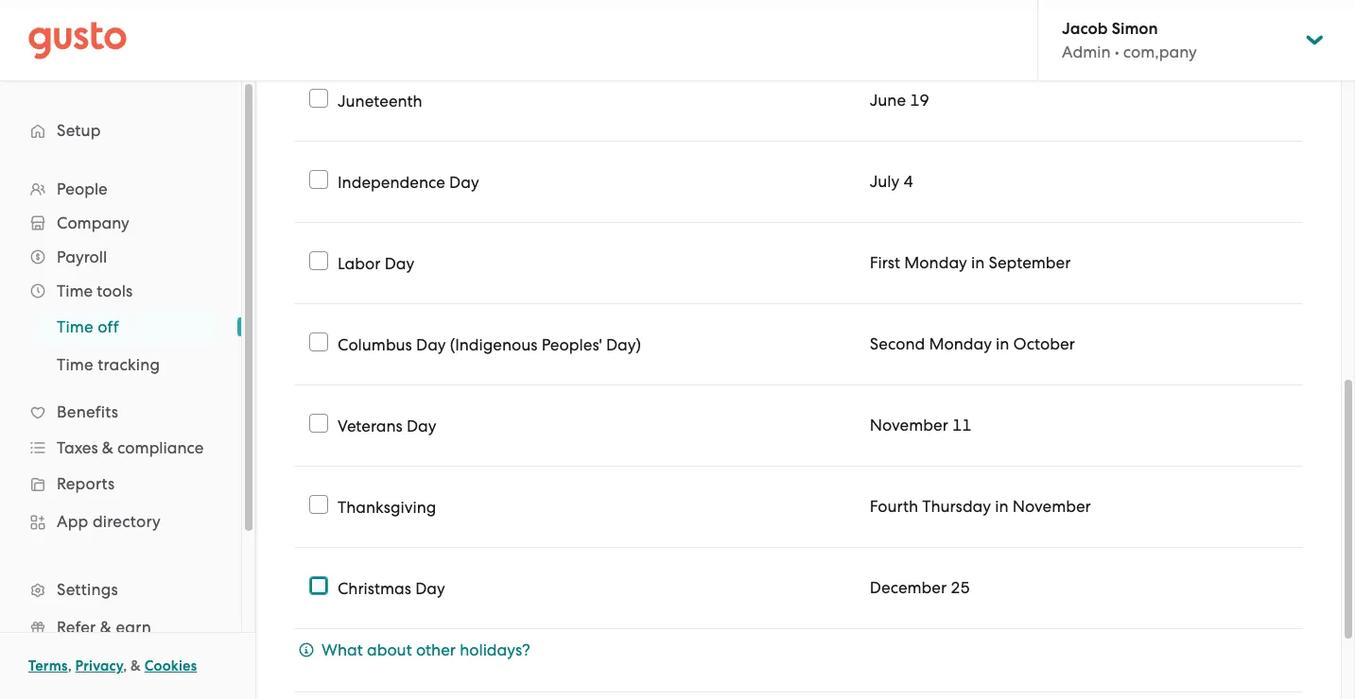 Task type: describe. For each thing, give the bounding box(es) containing it.
4
[[904, 172, 913, 191]]

time for time tracking
[[57, 356, 94, 374]]

june 19
[[870, 91, 929, 110]]

june
[[870, 91, 906, 110]]

fourth
[[870, 497, 918, 516]]

Second Monday in October checkbox
[[309, 333, 328, 352]]

holidays?
[[460, 641, 530, 660]]

in for october
[[996, 335, 1009, 354]]

privacy
[[75, 658, 123, 675]]

terms link
[[28, 658, 68, 675]]

June 19 checkbox
[[309, 89, 328, 108]]

reports link
[[19, 467, 222, 501]]

october
[[1013, 335, 1075, 354]]

(indigenous
[[450, 335, 538, 354]]

thanksgiving
[[338, 498, 436, 517]]

day)
[[606, 335, 641, 354]]

1 horizontal spatial november
[[1012, 497, 1091, 516]]

refer & earn
[[57, 618, 151, 637]]

labor
[[338, 254, 381, 273]]

app directory link
[[19, 505, 222, 539]]

benefits
[[57, 403, 118, 422]]

december 25
[[870, 579, 970, 598]]

veterans day
[[338, 417, 436, 435]]

tracking
[[98, 356, 160, 374]]

1 , from the left
[[68, 658, 72, 675]]

19
[[910, 91, 929, 110]]

time tracking
[[57, 356, 160, 374]]

earn
[[116, 618, 151, 637]]

list containing people
[[0, 172, 241, 700]]

peoples'
[[541, 335, 602, 354]]

cookies button
[[144, 655, 197, 678]]

•
[[1115, 43, 1119, 61]]

december
[[870, 579, 947, 598]]

time tracking link
[[34, 348, 222, 382]]

day for veterans
[[407, 417, 436, 435]]

2 vertical spatial &
[[131, 658, 141, 675]]

app directory
[[57, 513, 161, 531]]

labor day
[[338, 254, 414, 273]]

com,pany
[[1123, 43, 1197, 61]]

December 25 checkbox
[[309, 577, 328, 596]]

in for november
[[995, 497, 1009, 516]]

November 11 checkbox
[[309, 414, 328, 433]]

Fourth Thursday in November checkbox
[[309, 495, 328, 514]]

day for columbus
[[416, 335, 446, 354]]

taxes & compliance button
[[19, 431, 222, 465]]

company
[[57, 214, 129, 233]]

11
[[952, 416, 972, 435]]

0 vertical spatial november
[[870, 416, 948, 435]]

July 4 checkbox
[[309, 170, 328, 189]]

payroll button
[[19, 240, 222, 274]]

directory
[[93, 513, 161, 531]]

independence
[[338, 173, 445, 191]]

privacy link
[[75, 658, 123, 675]]

columbus day (indigenous peoples' day)
[[338, 335, 641, 354]]

time for time off
[[57, 318, 94, 337]]



Task type: vqa. For each thing, say whether or not it's contained in the screenshot.
middle in
yes



Task type: locate. For each thing, give the bounding box(es) containing it.
time off
[[57, 318, 119, 337]]

home image
[[28, 21, 127, 59]]

time down time off at the left
[[57, 356, 94, 374]]

off
[[98, 318, 119, 337]]

0 vertical spatial time
[[57, 282, 93, 301]]

reports
[[57, 475, 115, 494]]

first
[[870, 253, 900, 272]]

day for labor
[[385, 254, 414, 273]]

day right columbus
[[416, 335, 446, 354]]

day right labor
[[385, 254, 414, 273]]

, down refer & earn link
[[123, 658, 127, 675]]

settings link
[[19, 573, 222, 607]]

independence day
[[338, 173, 479, 191]]

thursday
[[922, 497, 991, 516]]

0 vertical spatial in
[[971, 253, 985, 272]]

terms , privacy , & cookies
[[28, 658, 197, 675]]

list
[[0, 172, 241, 700], [0, 308, 241, 384]]

november
[[870, 416, 948, 435], [1012, 497, 1091, 516]]

list containing time off
[[0, 308, 241, 384]]

veterans
[[338, 417, 403, 435]]

payroll
[[57, 248, 107, 267]]

november 11
[[870, 416, 972, 435]]

about
[[367, 641, 412, 660]]

admin
[[1062, 43, 1111, 61]]

monday right second
[[929, 335, 992, 354]]

columbus
[[338, 335, 412, 354]]

cookies
[[144, 658, 197, 675]]

0 vertical spatial monday
[[904, 253, 967, 272]]

people button
[[19, 172, 222, 206]]

time left off
[[57, 318, 94, 337]]

time for time tools
[[57, 282, 93, 301]]

monday
[[904, 253, 967, 272], [929, 335, 992, 354]]

tools
[[97, 282, 133, 301]]

,
[[68, 658, 72, 675], [123, 658, 127, 675]]

monday for first
[[904, 253, 967, 272]]

1 vertical spatial monday
[[929, 335, 992, 354]]

what
[[321, 641, 363, 660]]

taxes & compliance
[[57, 439, 204, 458]]

setup link
[[19, 113, 222, 148]]

monday for second
[[929, 335, 992, 354]]

, left privacy at bottom left
[[68, 658, 72, 675]]

time inside time tools dropdown button
[[57, 282, 93, 301]]

0 horizontal spatial november
[[870, 416, 948, 435]]

1 vertical spatial time
[[57, 318, 94, 337]]

1 vertical spatial in
[[996, 335, 1009, 354]]

time off link
[[34, 310, 222, 344]]

christmas
[[338, 579, 411, 598]]

1 list from the top
[[0, 172, 241, 700]]

2 vertical spatial in
[[995, 497, 1009, 516]]

in left "october"
[[996, 335, 1009, 354]]

First Monday in September checkbox
[[309, 252, 328, 270]]

setup
[[57, 121, 101, 140]]

time down payroll on the left top of the page
[[57, 282, 93, 301]]

first monday in september
[[870, 253, 1071, 272]]

in
[[971, 253, 985, 272], [996, 335, 1009, 354], [995, 497, 1009, 516]]

time inside "time tracking" link
[[57, 356, 94, 374]]

2 , from the left
[[123, 658, 127, 675]]

1 horizontal spatial ,
[[123, 658, 127, 675]]

second monday in october
[[870, 335, 1075, 354]]

& for compliance
[[102, 439, 113, 458]]

day
[[449, 173, 479, 191], [385, 254, 414, 273], [416, 335, 446, 354], [407, 417, 436, 435], [415, 579, 445, 598]]

jacob
[[1062, 19, 1108, 39]]

refer
[[57, 618, 96, 637]]

terms
[[28, 658, 68, 675]]

september
[[989, 253, 1071, 272]]

day for christmas
[[415, 579, 445, 598]]

time tools
[[57, 282, 133, 301]]

& left the cookies "button"
[[131, 658, 141, 675]]

benefits link
[[19, 395, 222, 429]]

day for independence
[[449, 173, 479, 191]]

&
[[102, 439, 113, 458], [100, 618, 112, 637], [131, 658, 141, 675]]

gusto navigation element
[[0, 81, 241, 700]]

2 time from the top
[[57, 318, 94, 337]]

taxes
[[57, 439, 98, 458]]

day right independence
[[449, 173, 479, 191]]

time
[[57, 282, 93, 301], [57, 318, 94, 337], [57, 356, 94, 374]]

july 4
[[870, 172, 913, 191]]

app
[[57, 513, 88, 531]]

monday right first
[[904, 253, 967, 272]]

module__icon___go7vc image
[[299, 643, 314, 658]]

day right christmas
[[415, 579, 445, 598]]

company button
[[19, 206, 222, 240]]

& inside dropdown button
[[102, 439, 113, 458]]

time tools button
[[19, 274, 222, 308]]

refer & earn link
[[19, 611, 222, 645]]

1 vertical spatial &
[[100, 618, 112, 637]]

christmas day
[[338, 579, 445, 598]]

july
[[870, 172, 900, 191]]

2 vertical spatial time
[[57, 356, 94, 374]]

3 time from the top
[[57, 356, 94, 374]]

25
[[951, 579, 970, 598]]

1 time from the top
[[57, 282, 93, 301]]

& right taxes on the bottom left of the page
[[102, 439, 113, 458]]

in for september
[[971, 253, 985, 272]]

what about other holidays? button
[[299, 639, 530, 662]]

people
[[57, 180, 108, 199]]

& left earn at left bottom
[[100, 618, 112, 637]]

& for earn
[[100, 618, 112, 637]]

0 horizontal spatial ,
[[68, 658, 72, 675]]

time inside time off link
[[57, 318, 94, 337]]

compliance
[[117, 439, 204, 458]]

second
[[870, 335, 925, 354]]

juneteenth
[[338, 91, 422, 110]]

jacob simon admin • com,pany
[[1062, 19, 1197, 61]]

what about other holidays?
[[321, 641, 530, 660]]

0 vertical spatial &
[[102, 439, 113, 458]]

1 vertical spatial november
[[1012, 497, 1091, 516]]

in left september
[[971, 253, 985, 272]]

2 list from the top
[[0, 308, 241, 384]]

settings
[[57, 581, 118, 599]]

simon
[[1112, 19, 1158, 39]]

other
[[416, 641, 456, 660]]

in right 'thursday'
[[995, 497, 1009, 516]]

fourth thursday in november
[[870, 497, 1091, 516]]

day right the veterans
[[407, 417, 436, 435]]



